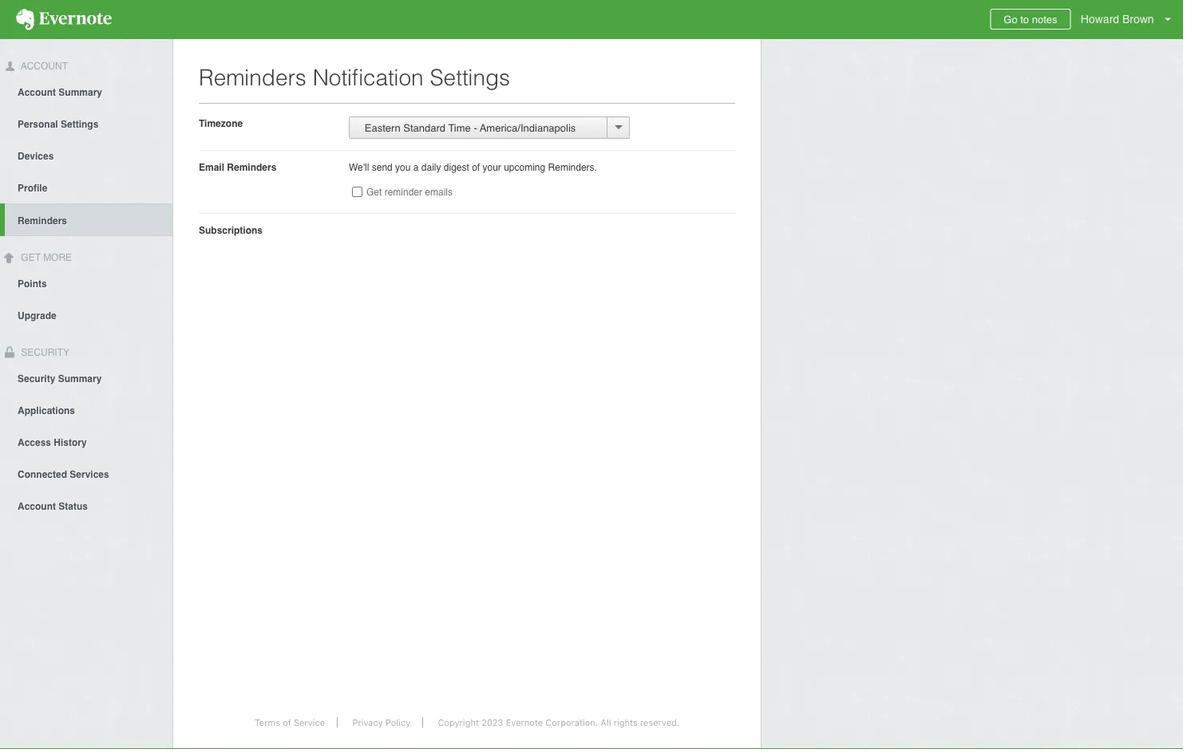Task type: describe. For each thing, give the bounding box(es) containing it.
howard brown
[[1081, 13, 1155, 26]]

connected services link
[[0, 458, 173, 490]]

reminders for reminders notification settings
[[199, 65, 307, 90]]

we'll
[[349, 162, 369, 173]]

applications link
[[0, 394, 173, 426]]

brown
[[1123, 13, 1155, 26]]

evernote image
[[0, 9, 128, 30]]

more
[[43, 252, 72, 263]]

send
[[372, 162, 393, 173]]

time
[[448, 122, 471, 134]]

connected services
[[18, 469, 109, 480]]

privacy policy
[[352, 718, 411, 729]]

evernote
[[506, 718, 543, 729]]

america/indianapolis
[[480, 122, 576, 134]]

get for get reminder emails
[[367, 187, 382, 198]]

notes
[[1032, 13, 1058, 25]]

account summary
[[18, 87, 102, 98]]

personal settings link
[[0, 108, 173, 140]]

account status link
[[0, 490, 173, 522]]

connected
[[18, 469, 67, 480]]

we'll send you a daily digest of your upcoming reminders.
[[349, 162, 597, 173]]

profile link
[[0, 172, 173, 203]]

privacy policy link
[[341, 718, 423, 729]]

terms of service link
[[243, 718, 338, 729]]

daily
[[422, 162, 441, 173]]

-
[[474, 122, 477, 134]]

security summary
[[18, 373, 102, 384]]

get reminder emails
[[367, 187, 453, 198]]

to
[[1021, 13, 1030, 25]]

personal
[[18, 119, 58, 130]]

email reminders
[[199, 162, 277, 173]]

get more
[[18, 252, 72, 263]]

history
[[54, 437, 87, 448]]

1 vertical spatial of
[[283, 718, 291, 729]]

you
[[395, 162, 411, 173]]

account for account
[[18, 61, 68, 72]]

access
[[18, 437, 51, 448]]

applications
[[18, 405, 75, 416]]

get for get more
[[21, 252, 41, 263]]

subscriptions
[[199, 225, 263, 236]]

rights
[[614, 718, 638, 729]]

personal settings
[[18, 119, 99, 130]]

security for security summary
[[18, 373, 55, 384]]

go to notes
[[1004, 13, 1058, 25]]

upgrade
[[18, 310, 56, 322]]

eastern
[[365, 122, 401, 134]]

profile
[[18, 183, 47, 194]]

service
[[294, 718, 325, 729]]

privacy
[[352, 718, 383, 729]]

eastern standard time - america/indianapolis
[[356, 122, 576, 134]]

a
[[414, 162, 419, 173]]

account summary link
[[0, 76, 173, 108]]

terms
[[255, 718, 280, 729]]

standard
[[404, 122, 446, 134]]



Task type: locate. For each thing, give the bounding box(es) containing it.
0 horizontal spatial of
[[283, 718, 291, 729]]

devices link
[[0, 140, 173, 172]]

account for account summary
[[18, 87, 56, 98]]

0 horizontal spatial settings
[[61, 119, 99, 130]]

1 vertical spatial get
[[21, 252, 41, 263]]

settings
[[430, 65, 510, 90], [61, 119, 99, 130]]

reserved.
[[640, 718, 680, 729]]

go to notes link
[[991, 9, 1071, 30]]

status
[[59, 501, 88, 512]]

reminders link
[[5, 203, 173, 236]]

security summary link
[[0, 362, 173, 394]]

settings inside personal settings link
[[61, 119, 99, 130]]

access history link
[[0, 426, 173, 458]]

policy
[[386, 718, 411, 729]]

copyright 2023 evernote corporation. all rights reserved.
[[438, 718, 680, 729]]

reminders for reminders link
[[18, 215, 67, 227]]

upgrade link
[[0, 299, 173, 331]]

services
[[70, 469, 109, 480]]

evernote link
[[0, 0, 128, 39]]

access history
[[18, 437, 87, 448]]

all
[[601, 718, 611, 729]]

0 vertical spatial settings
[[430, 65, 510, 90]]

points
[[18, 278, 47, 290]]

copyright
[[438, 718, 479, 729]]

security up applications
[[18, 373, 55, 384]]

0 vertical spatial security
[[18, 347, 69, 358]]

terms of service
[[255, 718, 325, 729]]

2 vertical spatial reminders
[[18, 215, 67, 227]]

Get reminder emails checkbox
[[352, 187, 363, 197]]

reminders.
[[548, 162, 597, 173]]

emails
[[425, 187, 453, 198]]

1 vertical spatial reminders
[[227, 162, 277, 173]]

reminders right 'email'
[[227, 162, 277, 173]]

0 vertical spatial get
[[367, 187, 382, 198]]

reminders down profile
[[18, 215, 67, 227]]

settings up devices link
[[61, 119, 99, 130]]

1 vertical spatial security
[[18, 373, 55, 384]]

go
[[1004, 13, 1018, 25]]

get
[[367, 187, 382, 198], [21, 252, 41, 263]]

reminder
[[385, 187, 423, 198]]

account
[[18, 61, 68, 72], [18, 87, 56, 98], [18, 501, 56, 512]]

points link
[[0, 267, 173, 299]]

devices
[[18, 151, 54, 162]]

security for security
[[18, 347, 69, 358]]

summary up applications link
[[58, 373, 102, 384]]

account down connected
[[18, 501, 56, 512]]

2023
[[482, 718, 504, 729]]

0 horizontal spatial get
[[21, 252, 41, 263]]

of
[[472, 162, 480, 173], [283, 718, 291, 729]]

your
[[483, 162, 501, 173]]

1 vertical spatial summary
[[58, 373, 102, 384]]

account status
[[18, 501, 88, 512]]

reminders notification settings
[[199, 65, 510, 90]]

account up account summary
[[18, 61, 68, 72]]

account for account status
[[18, 501, 56, 512]]

summary up personal settings link
[[59, 87, 102, 98]]

1 horizontal spatial settings
[[430, 65, 510, 90]]

security
[[18, 347, 69, 358], [18, 373, 55, 384]]

notification
[[313, 65, 424, 90]]

howard brown link
[[1077, 0, 1184, 39]]

1 horizontal spatial get
[[367, 187, 382, 198]]

2 vertical spatial account
[[18, 501, 56, 512]]

summary for account summary
[[59, 87, 102, 98]]

of left your
[[472, 162, 480, 173]]

reminders up timezone at the left of the page
[[199, 65, 307, 90]]

account up the personal
[[18, 87, 56, 98]]

upcoming
[[504, 162, 546, 173]]

digest
[[444, 162, 469, 173]]

0 vertical spatial summary
[[59, 87, 102, 98]]

timezone
[[199, 118, 243, 129]]

1 vertical spatial account
[[18, 87, 56, 98]]

get right get reminder emails checkbox
[[367, 187, 382, 198]]

1 vertical spatial settings
[[61, 119, 99, 130]]

get up points
[[21, 252, 41, 263]]

0 vertical spatial of
[[472, 162, 480, 173]]

summary
[[59, 87, 102, 98], [58, 373, 102, 384]]

of right terms
[[283, 718, 291, 729]]

howard
[[1081, 13, 1120, 26]]

1 horizontal spatial of
[[472, 162, 480, 173]]

settings up eastern standard time - america/indianapolis
[[430, 65, 510, 90]]

security up security summary
[[18, 347, 69, 358]]

reminders
[[199, 65, 307, 90], [227, 162, 277, 173], [18, 215, 67, 227]]

email
[[199, 162, 224, 173]]

0 vertical spatial account
[[18, 61, 68, 72]]

0 vertical spatial reminders
[[199, 65, 307, 90]]

summary for security summary
[[58, 373, 102, 384]]

corporation.
[[546, 718, 598, 729]]



Task type: vqa. For each thing, say whether or not it's contained in the screenshot.
the March
no



